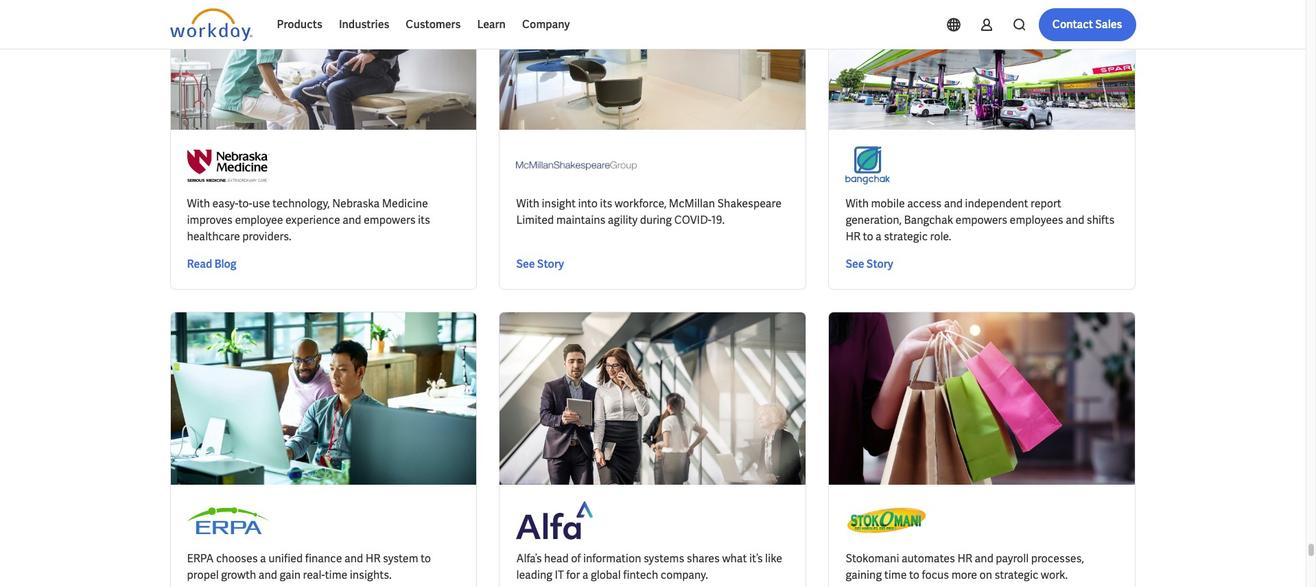 Task type: describe. For each thing, give the bounding box(es) containing it.
company
[[522, 17, 570, 32]]

story for limited
[[537, 257, 564, 271]]

sales
[[1096, 17, 1123, 32]]

with insight into its workforce, mcmillan shakespeare limited maintains agility during covid-19.
[[517, 197, 782, 228]]

access
[[908, 197, 942, 211]]

its inside with insight into its workforce, mcmillan shakespeare limited maintains agility during covid-19.
[[600, 197, 613, 211]]

fintech
[[624, 568, 659, 582]]

head
[[544, 552, 569, 566]]

workforce,
[[615, 197, 667, 211]]

with easy-to-use technology, nebraska medicine improves employee experience and empowers its healthcare providers.
[[187, 197, 430, 244]]

topic button
[[170, 8, 232, 35]]

experience
[[286, 213, 340, 228]]

industries
[[339, 17, 390, 32]]

to-
[[239, 197, 252, 211]]

and inside stokomani automates hr and payroll processes, gaining time to focus more on strategic work.
[[975, 552, 994, 566]]

learn
[[477, 17, 506, 32]]

more button
[[460, 8, 522, 35]]

insights.
[[350, 568, 392, 582]]

hr inside stokomani automates hr and payroll processes, gaining time to focus more on strategic work.
[[958, 552, 973, 566]]

report
[[1031, 197, 1062, 211]]

shifts
[[1087, 213, 1115, 228]]

gaining
[[846, 568, 882, 582]]

stokomani
[[846, 552, 900, 566]]

go to the homepage image
[[170, 8, 252, 41]]

of
[[571, 552, 581, 566]]

hr inside with mobile access and independent report generation, bangchak empowers employees and shifts hr to a strategic role.
[[846, 230, 861, 244]]

with for with insight into its workforce, mcmillan shakespeare limited maintains agility during covid-19.
[[517, 197, 540, 211]]

read
[[187, 257, 212, 271]]

leading
[[517, 568, 553, 582]]

mcmillan
[[669, 197, 715, 211]]

global
[[591, 568, 621, 582]]

like
[[766, 552, 783, 566]]

erpa
[[187, 552, 214, 566]]

maintains
[[557, 213, 606, 228]]

company.
[[661, 568, 708, 582]]

its inside with easy-to-use technology, nebraska medicine improves employee experience and empowers its healthcare providers.
[[418, 213, 430, 228]]

and right access
[[944, 197, 963, 211]]

processes,
[[1032, 552, 1085, 566]]

easy-
[[213, 197, 239, 211]]

and left gain
[[259, 568, 277, 582]]

read blog
[[187, 257, 237, 271]]

what
[[723, 552, 747, 566]]

to for stokomani automates hr and payroll processes, gaining time to focus more on strategic work.
[[910, 568, 920, 582]]

with for with mobile access and independent report generation, bangchak empowers employees and shifts hr to a strategic role.
[[846, 197, 869, 211]]

see story for with mobile access and independent report generation, bangchak empowers employees and shifts hr to a strategic role.
[[846, 257, 894, 271]]

independent
[[966, 197, 1029, 211]]

chooses
[[216, 552, 258, 566]]

more
[[471, 15, 494, 27]]

clear all button
[[533, 8, 577, 35]]

products
[[277, 17, 323, 32]]

finance
[[305, 552, 342, 566]]

alfa's
[[517, 552, 542, 566]]

propel
[[187, 568, 219, 582]]

contact sales
[[1053, 17, 1123, 32]]

shares
[[687, 552, 720, 566]]

industry
[[254, 15, 290, 27]]

stokomani image
[[846, 501, 929, 540]]

industry button
[[243, 8, 318, 35]]

Search Customer Stories text field
[[941, 9, 1110, 33]]

generation,
[[846, 213, 902, 228]]

19.
[[712, 213, 725, 228]]

agility
[[608, 213, 638, 228]]

shakespeare
[[718, 197, 782, 211]]

with mobile access and independent report generation, bangchak empowers employees and shifts hr to a strategic role.
[[846, 197, 1115, 244]]

all
[[562, 15, 573, 27]]

strategic inside with mobile access and independent report generation, bangchak empowers employees and shifts hr to a strategic role.
[[885, 230, 928, 244]]

to inside with mobile access and independent report generation, bangchak empowers employees and shifts hr to a strategic role.
[[863, 230, 874, 244]]

for
[[567, 568, 580, 582]]

into
[[578, 197, 598, 211]]

employee
[[235, 213, 283, 228]]

customers button
[[398, 8, 469, 41]]

alfa's head of information systems shares what it's like leading it for a global fintech company.
[[517, 552, 783, 582]]

insight
[[542, 197, 576, 211]]



Task type: vqa. For each thing, say whether or not it's contained in the screenshot.
first See Story from the right
yes



Task type: locate. For each thing, give the bounding box(es) containing it.
to right system
[[421, 552, 431, 566]]

its down medicine
[[418, 213, 430, 228]]

on
[[980, 568, 993, 582]]

see story down limited
[[517, 257, 564, 271]]

to
[[863, 230, 874, 244], [421, 552, 431, 566], [910, 568, 920, 582]]

2 horizontal spatial a
[[876, 230, 882, 244]]

erpa chooses a unified finance and hr system to propel growth and gain real-time insights.
[[187, 552, 431, 582]]

story down limited
[[537, 257, 564, 271]]

1 horizontal spatial strategic
[[995, 568, 1039, 582]]

empowers inside with mobile access and independent report generation, bangchak empowers employees and shifts hr to a strategic role.
[[956, 213, 1008, 228]]

alfa (alfa financial software limited) image
[[517, 501, 593, 540]]

empowers inside with easy-to-use technology, nebraska medicine improves employee experience and empowers its healthcare providers.
[[364, 213, 416, 228]]

1 horizontal spatial story
[[867, 257, 894, 271]]

to for erpa chooses a unified finance and hr system to propel growth and gain real-time insights.
[[421, 552, 431, 566]]

see story link for with insight into its workforce, mcmillan shakespeare limited maintains agility during covid-19.
[[517, 256, 564, 273]]

information
[[584, 552, 642, 566]]

see
[[517, 257, 535, 271], [846, 257, 865, 271]]

1 vertical spatial strategic
[[995, 568, 1039, 582]]

to down generation,
[[863, 230, 874, 244]]

to left the focus
[[910, 568, 920, 582]]

with for with easy-to-use technology, nebraska medicine improves employee experience and empowers its healthcare providers.
[[187, 197, 210, 211]]

1 see story from the left
[[517, 257, 564, 271]]

time down stokomani
[[885, 568, 907, 582]]

0 horizontal spatial time
[[325, 568, 348, 582]]

with inside with easy-to-use technology, nebraska medicine improves employee experience and empowers its healthcare providers.
[[187, 197, 210, 211]]

and up insights.
[[345, 552, 363, 566]]

to inside stokomani automates hr and payroll processes, gaining time to focus more on strategic work.
[[910, 568, 920, 582]]

1 horizontal spatial see
[[846, 257, 865, 271]]

1 horizontal spatial empowers
[[956, 213, 1008, 228]]

during
[[640, 213, 672, 228]]

technology,
[[273, 197, 330, 211]]

providers.
[[243, 230, 292, 244]]

role.
[[931, 230, 952, 244]]

strategic down bangchak
[[885, 230, 928, 244]]

and inside with easy-to-use technology, nebraska medicine improves employee experience and empowers its healthcare providers.
[[343, 213, 362, 228]]

and left shifts on the right of the page
[[1066, 213, 1085, 228]]

blog
[[214, 257, 237, 271]]

1 horizontal spatial a
[[583, 568, 589, 582]]

1 horizontal spatial see story
[[846, 257, 894, 271]]

see story down generation,
[[846, 257, 894, 271]]

learn button
[[469, 8, 514, 41]]

see story link for with mobile access and independent report generation, bangchak empowers employees and shifts hr to a strategic role.
[[846, 256, 894, 273]]

empowers down medicine
[[364, 213, 416, 228]]

0 horizontal spatial hr
[[366, 552, 381, 566]]

clear
[[537, 15, 560, 27]]

its
[[600, 197, 613, 211], [418, 213, 430, 228]]

0 horizontal spatial see
[[517, 257, 535, 271]]

2 with from the left
[[517, 197, 540, 211]]

1 vertical spatial its
[[418, 213, 430, 228]]

clear all
[[537, 15, 573, 27]]

1 see from the left
[[517, 257, 535, 271]]

and down nebraska
[[343, 213, 362, 228]]

empowers
[[364, 213, 416, 228], [956, 213, 1008, 228]]

and up on
[[975, 552, 994, 566]]

0 vertical spatial to
[[863, 230, 874, 244]]

time inside stokomani automates hr and payroll processes, gaining time to focus more on strategic work.
[[885, 568, 907, 582]]

a right for
[[583, 568, 589, 582]]

see down limited
[[517, 257, 535, 271]]

story down generation,
[[867, 257, 894, 271]]

limited
[[517, 213, 554, 228]]

systems
[[644, 552, 685, 566]]

topic
[[181, 15, 204, 27]]

see story link down generation,
[[846, 256, 894, 273]]

2 time from the left
[[885, 568, 907, 582]]

covid-
[[675, 213, 712, 228]]

0 horizontal spatial see story
[[517, 257, 564, 271]]

products button
[[269, 8, 331, 41]]

mobile
[[872, 197, 905, 211]]

hr up more
[[958, 552, 973, 566]]

strategic
[[885, 230, 928, 244], [995, 568, 1039, 582]]

a inside alfa's head of information systems shares what it's like leading it for a global fintech company.
[[583, 568, 589, 582]]

stokomani automates hr and payroll processes, gaining time to focus more on strategic work.
[[846, 552, 1085, 582]]

nebraska medicine image
[[187, 146, 269, 185]]

real-
[[303, 568, 325, 582]]

2 see story from the left
[[846, 257, 894, 271]]

0 vertical spatial strategic
[[885, 230, 928, 244]]

2 see story link from the left
[[846, 256, 894, 273]]

hr
[[846, 230, 861, 244], [366, 552, 381, 566], [958, 552, 973, 566]]

time down finance
[[325, 568, 348, 582]]

empowers down independent
[[956, 213, 1008, 228]]

with up generation,
[[846, 197, 869, 211]]

business
[[340, 15, 379, 27]]

1 horizontal spatial its
[[600, 197, 613, 211]]

contact
[[1053, 17, 1094, 32]]

story for bangchak
[[867, 257, 894, 271]]

time
[[325, 568, 348, 582], [885, 568, 907, 582]]

gain
[[280, 568, 301, 582]]

mcmillan shakespeare limited image
[[517, 146, 637, 185]]

healthcare
[[187, 230, 240, 244]]

2 vertical spatial a
[[583, 568, 589, 582]]

hr down generation,
[[846, 230, 861, 244]]

2 see from the left
[[846, 257, 865, 271]]

payroll
[[996, 552, 1029, 566]]

a
[[876, 230, 882, 244], [260, 552, 266, 566], [583, 568, 589, 582]]

read blog link
[[187, 256, 237, 273]]

2 horizontal spatial to
[[910, 568, 920, 582]]

it's
[[750, 552, 763, 566]]

use
[[252, 197, 270, 211]]

0 vertical spatial a
[[876, 230, 882, 244]]

and
[[944, 197, 963, 211], [343, 213, 362, 228], [1066, 213, 1085, 228], [345, 552, 363, 566], [975, 552, 994, 566], [259, 568, 277, 582]]

its right into at the left top
[[600, 197, 613, 211]]

1 story from the left
[[537, 257, 564, 271]]

medicine
[[382, 197, 428, 211]]

it
[[555, 568, 564, 582]]

hr up insights.
[[366, 552, 381, 566]]

business outcome button
[[329, 8, 449, 35]]

0 horizontal spatial its
[[418, 213, 430, 228]]

1 with from the left
[[187, 197, 210, 211]]

improves
[[187, 213, 233, 228]]

2 empowers from the left
[[956, 213, 1008, 228]]

0 horizontal spatial a
[[260, 552, 266, 566]]

with inside with insight into its workforce, mcmillan shakespeare limited maintains agility during covid-19.
[[517, 197, 540, 211]]

unified
[[269, 552, 303, 566]]

1 horizontal spatial see story link
[[846, 256, 894, 273]]

employees
[[1010, 213, 1064, 228]]

1 horizontal spatial to
[[863, 230, 874, 244]]

0 horizontal spatial to
[[421, 552, 431, 566]]

0 vertical spatial its
[[600, 197, 613, 211]]

see down generation,
[[846, 257, 865, 271]]

hr inside erpa chooses a unified finance and hr system to propel growth and gain real-time insights.
[[366, 552, 381, 566]]

1 horizontal spatial hr
[[846, 230, 861, 244]]

see story for with insight into its workforce, mcmillan shakespeare limited maintains agility during covid-19.
[[517, 257, 564, 271]]

customers
[[406, 17, 461, 32]]

0 horizontal spatial see story link
[[517, 256, 564, 273]]

2 story from the left
[[867, 257, 894, 271]]

2 horizontal spatial hr
[[958, 552, 973, 566]]

time inside erpa chooses a unified finance and hr system to propel growth and gain real-time insights.
[[325, 568, 348, 582]]

a left the unified
[[260, 552, 266, 566]]

contact sales link
[[1039, 8, 1137, 41]]

0 horizontal spatial empowers
[[364, 213, 416, 228]]

0 horizontal spatial story
[[537, 257, 564, 271]]

work.
[[1041, 568, 1068, 582]]

1 vertical spatial to
[[421, 552, 431, 566]]

company button
[[514, 8, 578, 41]]

see for with insight into its workforce, mcmillan shakespeare limited maintains agility during covid-19.
[[517, 257, 535, 271]]

story
[[537, 257, 564, 271], [867, 257, 894, 271]]

industries button
[[331, 8, 398, 41]]

growth
[[221, 568, 256, 582]]

2 vertical spatial to
[[910, 568, 920, 582]]

see story link down limited
[[517, 256, 564, 273]]

1 see story link from the left
[[517, 256, 564, 273]]

more
[[952, 568, 978, 582]]

with
[[187, 197, 210, 211], [517, 197, 540, 211], [846, 197, 869, 211]]

strategic inside stokomani automates hr and payroll processes, gaining time to focus more on strategic work.
[[995, 568, 1039, 582]]

a inside with mobile access and independent report generation, bangchak empowers employees and shifts hr to a strategic role.
[[876, 230, 882, 244]]

automates
[[902, 552, 956, 566]]

a down generation,
[[876, 230, 882, 244]]

bangchak
[[905, 213, 954, 228]]

with inside with mobile access and independent report generation, bangchak empowers employees and shifts hr to a strategic role.
[[846, 197, 869, 211]]

bangchak (bangchak corporation public company limited) image
[[846, 146, 891, 185]]

system
[[383, 552, 418, 566]]

0 horizontal spatial strategic
[[885, 230, 928, 244]]

strategic down payroll
[[995, 568, 1039, 582]]

focus
[[922, 568, 950, 582]]

1 empowers from the left
[[364, 213, 416, 228]]

with up limited
[[517, 197, 540, 211]]

nebraska
[[332, 197, 380, 211]]

3 with from the left
[[846, 197, 869, 211]]

1 vertical spatial a
[[260, 552, 266, 566]]

1 horizontal spatial with
[[517, 197, 540, 211]]

outcome
[[381, 15, 422, 27]]

to inside erpa chooses a unified finance and hr system to propel growth and gain real-time insights.
[[421, 552, 431, 566]]

a inside erpa chooses a unified finance and hr system to propel growth and gain real-time insights.
[[260, 552, 266, 566]]

see for with mobile access and independent report generation, bangchak empowers employees and shifts hr to a strategic role.
[[846, 257, 865, 271]]

2 horizontal spatial with
[[846, 197, 869, 211]]

1 horizontal spatial time
[[885, 568, 907, 582]]

erpa group image
[[187, 501, 269, 540]]

1 time from the left
[[325, 568, 348, 582]]

with up the improves
[[187, 197, 210, 211]]

0 horizontal spatial with
[[187, 197, 210, 211]]

business outcome
[[340, 15, 422, 27]]



